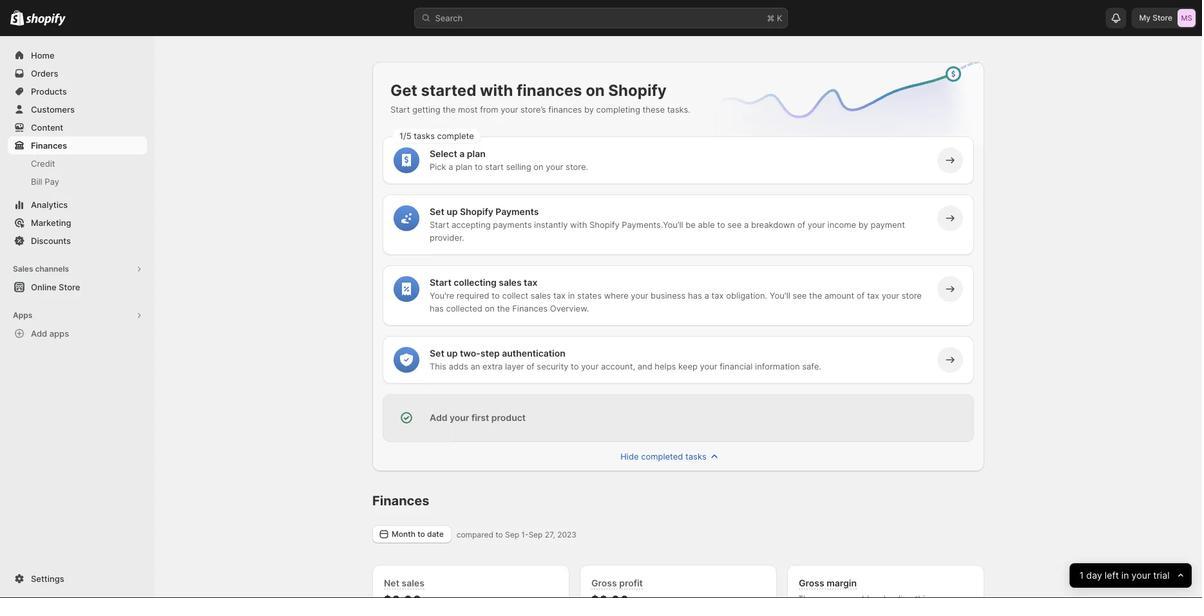 Task type: vqa. For each thing, say whether or not it's contained in the screenshot.


Task type: describe. For each thing, give the bounding box(es) containing it.
apps
[[49, 329, 69, 339]]

tax up "overview."
[[554, 291, 566, 301]]

content
[[31, 122, 63, 132]]

gross margin
[[799, 578, 857, 589]]

on inside select a plan pick a plan to start selling on your store.
[[534, 162, 544, 172]]

this
[[430, 362, 447, 372]]

search
[[435, 13, 463, 23]]

⌘
[[767, 13, 775, 23]]

trial
[[1154, 571, 1170, 582]]

collecting
[[454, 277, 497, 288]]

1 sep from the left
[[505, 531, 519, 540]]

online store link
[[8, 278, 147, 296]]

finances inside 'link'
[[31, 140, 67, 150]]

to right the compared
[[496, 531, 503, 540]]

helps
[[655, 362, 676, 372]]

2 horizontal spatial sales
[[531, 291, 551, 301]]

of inside set up shopify payments start accepting payments instantly with shopify payments.you'll be able to see a breakdown of your income by payment provider.
[[798, 220, 806, 230]]

product
[[492, 413, 526, 424]]

1/5
[[400, 131, 412, 141]]

with inside get started with finances on shopify start getting the most from your store's finances by completing these tasks.
[[480, 81, 513, 100]]

1-
[[522, 531, 529, 540]]

1 day left in your trial button
[[1070, 564, 1192, 588]]

the inside get started with finances on shopify start getting the most from your store's finances by completing these tasks.
[[443, 104, 456, 114]]

obligation.
[[726, 291, 768, 301]]

orders
[[31, 68, 58, 78]]

where
[[604, 291, 629, 301]]

customers link
[[8, 101, 147, 119]]

channels
[[35, 265, 69, 274]]

store for online store
[[59, 282, 80, 292]]

accepting
[[452, 220, 491, 230]]

states
[[577, 291, 602, 301]]

start inside set up shopify payments start accepting payments instantly with shopify payments.you'll be able to see a breakdown of your income by payment provider.
[[430, 220, 449, 230]]

marketing
[[31, 218, 71, 228]]

set up shopify payments image
[[400, 212, 413, 225]]

set for set up shopify payments
[[430, 207, 444, 218]]

authentication
[[502, 348, 566, 359]]

overview.
[[550, 304, 589, 314]]

customers
[[31, 104, 75, 114]]

settings
[[31, 574, 64, 584]]

margin
[[827, 578, 857, 589]]

tax left "obligation."
[[712, 291, 724, 301]]

your right keep
[[700, 362, 718, 372]]

pay
[[45, 177, 59, 187]]

2023
[[558, 531, 577, 540]]

and
[[638, 362, 653, 372]]

up for two-
[[447, 348, 458, 359]]

pick
[[430, 162, 446, 172]]

account,
[[601, 362, 635, 372]]

products link
[[8, 82, 147, 101]]

get started with finances on shopify start getting the most from your store's finances by completing these tasks.
[[391, 81, 691, 114]]

up for shopify
[[447, 207, 458, 218]]

collect
[[502, 291, 529, 301]]

k
[[777, 13, 783, 23]]

2 sep from the left
[[529, 531, 543, 540]]

these
[[643, 104, 665, 114]]

discounts
[[31, 236, 71, 246]]

1 horizontal spatial has
[[688, 291, 702, 301]]

get
[[391, 81, 418, 100]]

apps button
[[8, 307, 147, 325]]

1 day left in your trial
[[1080, 571, 1170, 582]]

store's
[[521, 104, 546, 114]]

see inside start collecting sales tax you're required to collect sales tax in states where your business has a tax obligation. you'll see the amount of tax your store has collected on the finances overview.
[[793, 291, 807, 301]]

1 vertical spatial finances
[[549, 104, 582, 114]]

store for my store
[[1153, 13, 1173, 23]]

a right "pick" at the top
[[449, 162, 453, 172]]

financial
[[720, 362, 753, 372]]

start
[[485, 162, 504, 172]]

select a plan image
[[400, 154, 413, 167]]

⌘ k
[[767, 13, 783, 23]]

hide completed tasks button
[[375, 448, 967, 466]]

your inside select a plan pick a plan to start selling on your store.
[[546, 162, 564, 172]]

no change image for net sales
[[552, 596, 559, 599]]

my store image
[[1178, 9, 1196, 27]]

adds
[[449, 362, 468, 372]]

in inside dropdown button
[[1122, 571, 1130, 582]]

shopify image
[[10, 10, 24, 26]]

sales inside 'dropdown button'
[[402, 578, 425, 589]]

bill pay link
[[8, 173, 147, 191]]

to inside set up two-step authentication this adds an extra layer of security to your account, and helps keep your financial information safe.
[[571, 362, 579, 372]]

products
[[31, 86, 67, 96]]

add apps
[[31, 329, 69, 339]]

to inside dropdown button
[[418, 530, 425, 539]]

online
[[31, 282, 56, 292]]

tax right amount
[[867, 291, 880, 301]]

step
[[481, 348, 500, 359]]

completed
[[641, 452, 683, 462]]

keep
[[679, 362, 698, 372]]

on inside get started with finances on shopify start getting the most from your store's finances by completing these tasks.
[[586, 81, 605, 100]]

by inside get started with finances on shopify start getting the most from your store's finances by completing these tasks.
[[584, 104, 594, 114]]

in inside start collecting sales tax you're required to collect sales tax in states where your business has a tax obligation. you'll see the amount of tax your store has collected on the finances overview.
[[568, 291, 575, 301]]

instantly
[[534, 220, 568, 230]]

net sales
[[384, 578, 425, 589]]

required
[[457, 291, 490, 301]]

tasks.
[[667, 104, 691, 114]]

online store button
[[0, 278, 155, 296]]

marketing link
[[8, 214, 147, 232]]

start inside get started with finances on shopify start getting the most from your store's finances by completing these tasks.
[[391, 104, 410, 114]]

date
[[427, 530, 444, 539]]

provider.
[[430, 233, 464, 243]]

gross for gross profit
[[592, 578, 617, 589]]

your inside set up shopify payments start accepting payments instantly with shopify payments.you'll be able to see a breakdown of your income by payment provider.
[[808, 220, 825, 230]]

payments
[[496, 207, 539, 218]]

gross profit
[[592, 578, 643, 589]]

payments
[[493, 220, 532, 230]]

extra
[[483, 362, 503, 372]]

27,
[[545, 531, 555, 540]]

profit
[[619, 578, 643, 589]]

bill
[[31, 177, 42, 187]]

set for set up two-step authentication
[[430, 348, 444, 359]]

add your first product
[[430, 413, 526, 424]]

store
[[902, 291, 922, 301]]



Task type: locate. For each thing, give the bounding box(es) containing it.
1 vertical spatial start
[[430, 220, 449, 230]]

with inside set up shopify payments start accepting payments instantly with shopify payments.you'll be able to see a breakdown of your income by payment provider.
[[570, 220, 587, 230]]

your inside get started with finances on shopify start getting the most from your store's finances by completing these tasks.
[[501, 104, 518, 114]]

the left most on the top left of page
[[443, 104, 456, 114]]

1 vertical spatial plan
[[456, 162, 473, 172]]

tasks inside button
[[686, 452, 707, 462]]

2 gross from the left
[[799, 578, 825, 589]]

sales
[[13, 265, 33, 274]]

0 horizontal spatial tasks
[[414, 131, 435, 141]]

tasks
[[414, 131, 435, 141], [686, 452, 707, 462]]

start inside start collecting sales tax you're required to collect sales tax in states where your business has a tax obligation. you'll see the amount of tax your store has collected on the finances overview.
[[430, 277, 452, 288]]

2 horizontal spatial finances
[[512, 304, 548, 314]]

2 vertical spatial sales
[[402, 578, 425, 589]]

net sales button
[[381, 576, 428, 591]]

1 set from the top
[[430, 207, 444, 218]]

in up "overview."
[[568, 291, 575, 301]]

to inside start collecting sales tax you're required to collect sales tax in states where your business has a tax obligation. you'll see the amount of tax your store has collected on the finances overview.
[[492, 291, 500, 301]]

my store
[[1140, 13, 1173, 23]]

1 vertical spatial sales
[[531, 291, 551, 301]]

1 vertical spatial in
[[1122, 571, 1130, 582]]

analytics
[[31, 200, 68, 210]]

gross left margin
[[799, 578, 825, 589]]

sales channels button
[[8, 260, 147, 278]]

1 horizontal spatial gross
[[799, 578, 825, 589]]

0 vertical spatial the
[[443, 104, 456, 114]]

store
[[1153, 13, 1173, 23], [59, 282, 80, 292]]

with right instantly
[[570, 220, 587, 230]]

from
[[480, 104, 499, 114]]

complete
[[437, 131, 474, 141]]

gross
[[592, 578, 617, 589], [799, 578, 825, 589]]

to inside set up shopify payments start accepting payments instantly with shopify payments.you'll be able to see a breakdown of your income by payment provider.
[[717, 220, 725, 230]]

sales right net
[[402, 578, 425, 589]]

2 up from the top
[[447, 348, 458, 359]]

line chart image
[[692, 59, 987, 165]]

0 vertical spatial in
[[568, 291, 575, 301]]

add for add apps
[[31, 329, 47, 339]]

up up accepting
[[447, 207, 458, 218]]

to right able
[[717, 220, 725, 230]]

your right from
[[501, 104, 518, 114]]

1 horizontal spatial sep
[[529, 531, 543, 540]]

month
[[392, 530, 416, 539]]

0 vertical spatial with
[[480, 81, 513, 100]]

0 horizontal spatial of
[[527, 362, 535, 372]]

orders link
[[8, 64, 147, 82]]

finances down content
[[31, 140, 67, 150]]

0 horizontal spatial no change image
[[552, 596, 559, 599]]

1 horizontal spatial finances
[[372, 493, 430, 509]]

finances up store's
[[517, 81, 582, 100]]

0 vertical spatial shopify
[[609, 81, 667, 100]]

credit
[[31, 159, 55, 169]]

shopify up these
[[609, 81, 667, 100]]

online store
[[31, 282, 80, 292]]

1 no change image from the left
[[552, 596, 559, 599]]

0 vertical spatial on
[[586, 81, 605, 100]]

my
[[1140, 13, 1151, 23]]

income
[[828, 220, 857, 230]]

start up provider.
[[430, 220, 449, 230]]

a inside start collecting sales tax you're required to collect sales tax in states where your business has a tax obligation. you'll see the amount of tax your store has collected on the finances overview.
[[705, 291, 709, 301]]

breakdown
[[751, 220, 795, 230]]

0 horizontal spatial by
[[584, 104, 594, 114]]

discounts link
[[8, 232, 147, 250]]

payments.you'll
[[622, 220, 683, 230]]

2 horizontal spatial of
[[857, 291, 865, 301]]

1 horizontal spatial see
[[793, 291, 807, 301]]

tax up collect
[[524, 277, 538, 288]]

home link
[[8, 46, 147, 64]]

start
[[391, 104, 410, 114], [430, 220, 449, 230], [430, 277, 452, 288]]

plan up start
[[467, 149, 486, 160]]

of right amount
[[857, 291, 865, 301]]

shopify inside get started with finances on shopify start getting the most from your store's finances by completing these tasks.
[[609, 81, 667, 100]]

2 set from the top
[[430, 348, 444, 359]]

0 vertical spatial has
[[688, 291, 702, 301]]

add for add your first product
[[430, 413, 448, 424]]

2 vertical spatial shopify
[[590, 220, 620, 230]]

by inside set up shopify payments start accepting payments instantly with shopify payments.you'll be able to see a breakdown of your income by payment provider.
[[859, 220, 869, 230]]

no change image inside net sales link
[[552, 596, 559, 599]]

0 horizontal spatial on
[[485, 304, 495, 314]]

0 horizontal spatial the
[[443, 104, 456, 114]]

set up 'this'
[[430, 348, 444, 359]]

1 vertical spatial of
[[857, 291, 865, 301]]

most
[[458, 104, 478, 114]]

1 vertical spatial by
[[859, 220, 869, 230]]

your right the where
[[631, 291, 649, 301]]

be
[[686, 220, 696, 230]]

2 vertical spatial of
[[527, 362, 535, 372]]

a right business
[[705, 291, 709, 301]]

add
[[31, 329, 47, 339], [430, 413, 448, 424]]

up inside set up shopify payments start accepting payments instantly with shopify payments.you'll be able to see a breakdown of your income by payment provider.
[[447, 207, 458, 218]]

1/5 tasks complete
[[400, 131, 474, 141]]

able
[[698, 220, 715, 230]]

of inside start collecting sales tax you're required to collect sales tax in states where your business has a tax obligation. you'll see the amount of tax your store has collected on the finances overview.
[[857, 291, 865, 301]]

1 horizontal spatial on
[[534, 162, 544, 172]]

add left first
[[430, 413, 448, 424]]

0 vertical spatial up
[[447, 207, 458, 218]]

by right income
[[859, 220, 869, 230]]

tasks right 1/5
[[414, 131, 435, 141]]

1 vertical spatial set
[[430, 348, 444, 359]]

finances right store's
[[549, 104, 582, 114]]

1
[[1080, 571, 1084, 582]]

no change image
[[552, 596, 559, 599], [759, 596, 766, 599]]

0 vertical spatial by
[[584, 104, 594, 114]]

has
[[688, 291, 702, 301], [430, 304, 444, 314]]

1 vertical spatial finances
[[512, 304, 548, 314]]

add left apps
[[31, 329, 47, 339]]

2 vertical spatial the
[[497, 304, 510, 314]]

0 vertical spatial add
[[31, 329, 47, 339]]

up up "adds"
[[447, 348, 458, 359]]

select a plan pick a plan to start selling on your store.
[[430, 149, 588, 172]]

start down get
[[391, 104, 410, 114]]

0 vertical spatial of
[[798, 220, 806, 230]]

2 vertical spatial finances
[[372, 493, 430, 509]]

0 vertical spatial store
[[1153, 13, 1173, 23]]

has down you're
[[430, 304, 444, 314]]

start collecting sales tax image
[[400, 283, 413, 296]]

set up two-step authentication image
[[400, 354, 413, 367]]

on right the selling
[[534, 162, 544, 172]]

0 vertical spatial tasks
[[414, 131, 435, 141]]

a right select
[[460, 149, 465, 160]]

start collecting sales tax you're required to collect sales tax in states where your business has a tax obligation. you'll see the amount of tax your store has collected on the finances overview.
[[430, 277, 922, 314]]

1 horizontal spatial add
[[430, 413, 448, 424]]

shopify image
[[26, 13, 66, 26]]

1 gross from the left
[[592, 578, 617, 589]]

1 horizontal spatial by
[[859, 220, 869, 230]]

0 horizontal spatial store
[[59, 282, 80, 292]]

1 vertical spatial see
[[793, 291, 807, 301]]

1 vertical spatial tasks
[[686, 452, 707, 462]]

payment
[[871, 220, 905, 230]]

with up from
[[480, 81, 513, 100]]

you're
[[430, 291, 454, 301]]

you'll
[[770, 291, 791, 301]]

add apps button
[[8, 325, 147, 343]]

1 vertical spatial has
[[430, 304, 444, 314]]

no change image for gross profit
[[759, 596, 766, 599]]

0 vertical spatial sales
[[499, 277, 522, 288]]

your left store
[[882, 291, 900, 301]]

set up provider.
[[430, 207, 444, 218]]

getting
[[412, 104, 441, 114]]

by left completing at top
[[584, 104, 594, 114]]

a inside set up shopify payments start accepting payments instantly with shopify payments.you'll be able to see a breakdown of your income by payment provider.
[[744, 220, 749, 230]]

to inside select a plan pick a plan to start selling on your store.
[[475, 162, 483, 172]]

sep
[[505, 531, 519, 540], [529, 531, 543, 540]]

your left trial
[[1132, 571, 1151, 582]]

0 horizontal spatial in
[[568, 291, 575, 301]]

store inside 'link'
[[59, 282, 80, 292]]

completing
[[597, 104, 640, 114]]

home
[[31, 50, 55, 60]]

1 vertical spatial on
[[534, 162, 544, 172]]

0 horizontal spatial sales
[[402, 578, 425, 589]]

credit link
[[8, 155, 147, 173]]

finances inside start collecting sales tax you're required to collect sales tax in states where your business has a tax obligation. you'll see the amount of tax your store has collected on the finances overview.
[[512, 304, 548, 314]]

an
[[471, 362, 480, 372]]

sep left "1-"
[[505, 531, 519, 540]]

up
[[447, 207, 458, 218], [447, 348, 458, 359]]

0 horizontal spatial finances
[[31, 140, 67, 150]]

1 horizontal spatial with
[[570, 220, 587, 230]]

0 horizontal spatial with
[[480, 81, 513, 100]]

to
[[475, 162, 483, 172], [717, 220, 725, 230], [492, 291, 500, 301], [571, 362, 579, 372], [418, 530, 425, 539], [496, 531, 503, 540]]

1 vertical spatial with
[[570, 220, 587, 230]]

started
[[421, 81, 477, 100]]

settings link
[[8, 570, 147, 588]]

plan down select
[[456, 162, 473, 172]]

sales right collect
[[531, 291, 551, 301]]

1 vertical spatial store
[[59, 282, 80, 292]]

a left breakdown
[[744, 220, 749, 230]]

your left account,
[[581, 362, 599, 372]]

0 vertical spatial finances
[[31, 140, 67, 150]]

to left collect
[[492, 291, 500, 301]]

store down the sales channels button on the top of page
[[59, 282, 80, 292]]

0 horizontal spatial has
[[430, 304, 444, 314]]

of inside set up two-step authentication this adds an extra layer of security to your account, and helps keep your financial information safe.
[[527, 362, 535, 372]]

store.
[[566, 162, 588, 172]]

1 horizontal spatial store
[[1153, 13, 1173, 23]]

sales channels
[[13, 265, 69, 274]]

finances link
[[8, 137, 147, 155]]

gross left profit
[[592, 578, 617, 589]]

0 vertical spatial start
[[391, 104, 410, 114]]

1 vertical spatial shopify
[[460, 207, 494, 218]]

gross profit button
[[588, 576, 646, 591]]

no change image inside gross profit link
[[759, 596, 766, 599]]

finances down collect
[[512, 304, 548, 314]]

1 horizontal spatial sales
[[499, 277, 522, 288]]

set inside set up two-step authentication this adds an extra layer of security to your account, and helps keep your financial information safe.
[[430, 348, 444, 359]]

store right my
[[1153, 13, 1173, 23]]

add inside button
[[31, 329, 47, 339]]

the
[[443, 104, 456, 114], [809, 291, 822, 301], [497, 304, 510, 314]]

hide
[[621, 452, 639, 462]]

gross for gross margin
[[799, 578, 825, 589]]

start up you're
[[430, 277, 452, 288]]

on down required
[[485, 304, 495, 314]]

1 vertical spatial up
[[447, 348, 458, 359]]

1 horizontal spatial no change image
[[759, 596, 766, 599]]

layer
[[505, 362, 524, 372]]

security
[[537, 362, 569, 372]]

1 up from the top
[[447, 207, 458, 218]]

0 horizontal spatial sep
[[505, 531, 519, 540]]

sales up collect
[[499, 277, 522, 288]]

month to date button
[[372, 526, 452, 544]]

compared
[[457, 531, 494, 540]]

0 horizontal spatial gross
[[592, 578, 617, 589]]

selling
[[506, 162, 531, 172]]

net sales link
[[372, 566, 570, 599]]

your inside dropdown button
[[1132, 571, 1151, 582]]

month to date
[[392, 530, 444, 539]]

finances up month
[[372, 493, 430, 509]]

on inside start collecting sales tax you're required to collect sales tax in states where your business has a tax obligation. you'll see the amount of tax your store has collected on the finances overview.
[[485, 304, 495, 314]]

has right business
[[688, 291, 702, 301]]

up inside set up two-step authentication this adds an extra layer of security to your account, and helps keep your financial information safe.
[[447, 348, 458, 359]]

set inside set up shopify payments start accepting payments instantly with shopify payments.you'll be able to see a breakdown of your income by payment provider.
[[430, 207, 444, 218]]

the left amount
[[809, 291, 822, 301]]

to left date
[[418, 530, 425, 539]]

see right you'll
[[793, 291, 807, 301]]

on
[[586, 81, 605, 100], [534, 162, 544, 172], [485, 304, 495, 314]]

0 horizontal spatial add
[[31, 329, 47, 339]]

see inside set up shopify payments start accepting payments instantly with shopify payments.you'll be able to see a breakdown of your income by payment provider.
[[728, 220, 742, 230]]

to left start
[[475, 162, 483, 172]]

2 vertical spatial on
[[485, 304, 495, 314]]

shopify left payments.you'll
[[590, 220, 620, 230]]

1 vertical spatial add
[[430, 413, 448, 424]]

your left income
[[808, 220, 825, 230]]

0 vertical spatial finances
[[517, 81, 582, 100]]

2 horizontal spatial the
[[809, 291, 822, 301]]

1 vertical spatial the
[[809, 291, 822, 301]]

first
[[472, 413, 489, 424]]

with
[[480, 81, 513, 100], [570, 220, 587, 230]]

1 horizontal spatial tasks
[[686, 452, 707, 462]]

content link
[[8, 119, 147, 137]]

of down 'authentication'
[[527, 362, 535, 372]]

tasks right completed
[[686, 452, 707, 462]]

net
[[384, 578, 400, 589]]

collected
[[446, 304, 483, 314]]

shopify up accepting
[[460, 207, 494, 218]]

a
[[460, 149, 465, 160], [449, 162, 453, 172], [744, 220, 749, 230], [705, 291, 709, 301]]

0 vertical spatial see
[[728, 220, 742, 230]]

0 horizontal spatial see
[[728, 220, 742, 230]]

on up completing at top
[[586, 81, 605, 100]]

bill pay
[[31, 177, 59, 187]]

information
[[755, 362, 800, 372]]

see right able
[[728, 220, 742, 230]]

the down collect
[[497, 304, 510, 314]]

your left first
[[450, 413, 469, 424]]

2 horizontal spatial on
[[586, 81, 605, 100]]

compared to sep 1-sep 27, 2023
[[457, 531, 577, 540]]

set up shopify payments start accepting payments instantly with shopify payments.you'll be able to see a breakdown of your income by payment provider.
[[430, 207, 905, 243]]

two-
[[460, 348, 481, 359]]

in right left
[[1122, 571, 1130, 582]]

sales
[[499, 277, 522, 288], [531, 291, 551, 301], [402, 578, 425, 589]]

0 vertical spatial plan
[[467, 149, 486, 160]]

amount
[[825, 291, 855, 301]]

0 vertical spatial set
[[430, 207, 444, 218]]

sep left 27,
[[529, 531, 543, 540]]

to right security
[[571, 362, 579, 372]]

1 horizontal spatial in
[[1122, 571, 1130, 582]]

1 horizontal spatial the
[[497, 304, 510, 314]]

2 vertical spatial start
[[430, 277, 452, 288]]

your left store.
[[546, 162, 564, 172]]

of right breakdown
[[798, 220, 806, 230]]

1 horizontal spatial of
[[798, 220, 806, 230]]

2 no change image from the left
[[759, 596, 766, 599]]



